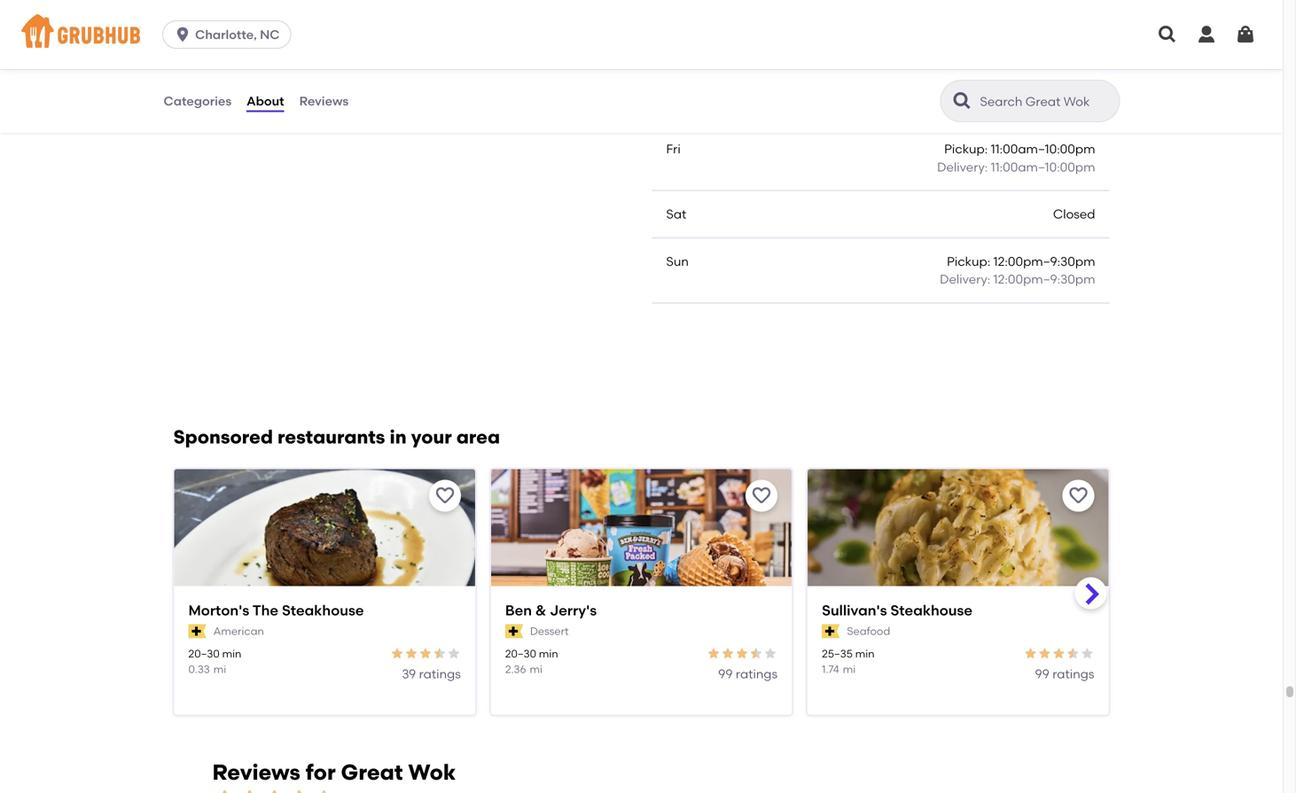 Task type: locate. For each thing, give the bounding box(es) containing it.
sullivan's steakhouse link
[[822, 601, 1095, 621]]

2 11:00am–10:00pm from the top
[[991, 159, 1096, 175]]

1 vertical spatial 12:00pm–9:30pm
[[994, 272, 1096, 287]]

1 horizontal spatial save this restaurant image
[[751, 486, 773, 507]]

2 99 ratings from the left
[[1035, 667, 1095, 682]]

min down american
[[222, 648, 242, 661]]

delivery: inside pickup: 11:00am–10:00pm delivery: 11:00am–10:00pm
[[938, 159, 988, 175]]

2 horizontal spatial save this restaurant image
[[1068, 486, 1089, 507]]

2 steakhouse from the left
[[891, 602, 973, 619]]

(704)
[[173, 89, 204, 104]]

3 save this restaurant button from the left
[[1063, 480, 1095, 512]]

1 save this restaurant image from the left
[[434, 486, 456, 507]]

0 vertical spatial reviews
[[299, 93, 349, 109]]

2 save this restaurant button from the left
[[746, 480, 778, 512]]

0 horizontal spatial svg image
[[174, 26, 192, 43]]

subscription pass image for ben
[[505, 625, 523, 639]]

charlotte, nc
[[195, 27, 280, 42]]

categories button
[[163, 69, 232, 133]]

categories
[[164, 93, 232, 109]]

steakhouse right the the at left
[[282, 602, 364, 619]]

2 horizontal spatial save this restaurant button
[[1063, 480, 1095, 512]]

11:00am–9:30pm up the "search great wok" search box
[[996, 76, 1096, 91]]

ratings
[[419, 667, 461, 682], [736, 667, 778, 682], [1053, 667, 1095, 682]]

delivery: inside pickup: 11:00am–9:30pm delivery: 11:00am–9:30pm
[[943, 94, 993, 109]]

0 vertical spatial delivery:
[[943, 94, 993, 109]]

mi inside 25–35 min 1.74 mi
[[843, 663, 856, 676]]

1 ratings from the left
[[419, 667, 461, 682]]

0 vertical spatial nc
[[237, 11, 257, 26]]

0 horizontal spatial 20–30
[[188, 648, 220, 661]]

1 vertical spatial reviews
[[212, 760, 300, 786]]

(704) 333-0080
[[173, 89, 266, 104]]

charlotte , nc 28202 0.19 mi
[[173, 11, 296, 44]]

11:00am–10:00pm
[[991, 141, 1096, 157], [991, 159, 1096, 175]]

mi right 0.33
[[214, 663, 226, 676]]

morton's the steakhouse link
[[188, 601, 461, 621]]

,
[[231, 11, 234, 26]]

99 ratings for ben & jerry's
[[718, 667, 778, 682]]

0 vertical spatial 11:00am–9:30pm
[[996, 76, 1096, 91]]

save this restaurant button for steakhouse
[[429, 480, 461, 512]]

2 save this restaurant image from the left
[[751, 486, 773, 507]]

restaurants
[[278, 426, 385, 449]]

1 subscription pass image from the left
[[188, 625, 206, 639]]

0 horizontal spatial subscription pass image
[[188, 625, 206, 639]]

1 horizontal spatial min
[[539, 648, 558, 661]]

0 horizontal spatial save this restaurant button
[[429, 480, 461, 512]]

99 for ben & jerry's
[[718, 667, 733, 682]]

99 ratings
[[718, 667, 778, 682], [1035, 667, 1095, 682]]

2 horizontal spatial min
[[856, 648, 875, 661]]

pickup: inside pickup: 12:00pm–9:30pm delivery: 12:00pm–9:30pm
[[947, 254, 991, 269]]

subscription pass image down "ben" at the left
[[505, 625, 523, 639]]

subscription pass image
[[822, 625, 840, 639]]

ben & jerry's link
[[505, 601, 778, 621]]

1.74
[[822, 663, 840, 676]]

1 horizontal spatial svg image
[[1196, 24, 1218, 45]]

reviews left for
[[212, 760, 300, 786]]

333-
[[207, 89, 235, 104]]

0080
[[235, 89, 266, 104]]

sullivan's
[[822, 602, 887, 619]]

2 20–30 from the left
[[505, 648, 537, 661]]

1 horizontal spatial steakhouse
[[891, 602, 973, 619]]

1 save this restaurant button from the left
[[429, 480, 461, 512]]

1 horizontal spatial 20–30
[[505, 648, 537, 661]]

reviews right about
[[299, 93, 349, 109]]

1 vertical spatial nc
[[260, 27, 280, 42]]

0 vertical spatial 11:00am–10:00pm
[[991, 141, 1096, 157]]

mi inside the 20–30 min 2.36 mi
[[530, 663, 543, 676]]

1 99 ratings from the left
[[718, 667, 778, 682]]

1 vertical spatial 11:00am–9:30pm
[[996, 94, 1096, 109]]

20–30 for morton's
[[188, 648, 220, 661]]

mi
[[198, 29, 213, 44], [214, 663, 226, 676], [530, 663, 543, 676], [843, 663, 856, 676]]

reviews
[[299, 93, 349, 109], [212, 760, 300, 786]]

0 horizontal spatial ratings
[[419, 667, 461, 682]]

0 horizontal spatial nc
[[237, 11, 257, 26]]

11:00am–10:00pm down the "search great wok" search box
[[991, 141, 1096, 157]]

1 vertical spatial delivery:
[[938, 159, 988, 175]]

min inside the 20–30 min 2.36 mi
[[539, 648, 558, 661]]

min inside 20–30 min 0.33 mi
[[222, 648, 242, 661]]

20–30
[[188, 648, 220, 661], [505, 648, 537, 661]]

2 min from the left
[[539, 648, 558, 661]]

min for ben
[[539, 648, 558, 661]]

nc
[[237, 11, 257, 26], [260, 27, 280, 42]]

1 horizontal spatial 99 ratings
[[1035, 667, 1095, 682]]

0 vertical spatial 12:00pm–9:30pm
[[994, 254, 1096, 269]]

nc down 28202
[[260, 27, 280, 42]]

sun
[[666, 254, 689, 269]]

2 subscription pass image from the left
[[505, 625, 523, 639]]

20–30 inside the 20–30 min 2.36 mi
[[505, 648, 537, 661]]

2.36
[[505, 663, 526, 676]]

steakhouse right sullivan's
[[891, 602, 973, 619]]

ben
[[505, 602, 532, 619]]

1 steakhouse from the left
[[282, 602, 364, 619]]

20–30 up 2.36
[[505, 648, 537, 661]]

(704) 333-0080 button
[[173, 87, 266, 105]]

seafood
[[847, 625, 891, 638]]

1 horizontal spatial 99
[[1035, 667, 1050, 682]]

steakhouse
[[282, 602, 364, 619], [891, 602, 973, 619]]

dessert
[[530, 625, 569, 638]]

save this restaurant button for jerry's
[[746, 480, 778, 512]]

charlotte, nc button
[[162, 20, 298, 49]]

mi for sullivan's steakhouse
[[843, 663, 856, 676]]

reviews inside button
[[299, 93, 349, 109]]

0 horizontal spatial 99
[[718, 667, 733, 682]]

1 horizontal spatial ratings
[[736, 667, 778, 682]]

save this restaurant image for jerry's
[[751, 486, 773, 507]]

25–35 min 1.74 mi
[[822, 648, 875, 676]]

39
[[402, 667, 416, 682]]

pickup: inside pickup: 11:00am–10:00pm delivery: 11:00am–10:00pm
[[945, 141, 988, 157]]

mi right '1.74' on the right of page
[[843, 663, 856, 676]]

0 horizontal spatial steakhouse
[[282, 602, 364, 619]]

min
[[222, 648, 242, 661], [539, 648, 558, 661], [856, 648, 875, 661]]

min down dessert
[[539, 648, 558, 661]]

99
[[718, 667, 733, 682], [1035, 667, 1050, 682]]

1 horizontal spatial nc
[[260, 27, 280, 42]]

3 min from the left
[[856, 648, 875, 661]]

closed
[[1054, 207, 1096, 222]]

pickup: for 11:00am–10:00pm
[[945, 141, 988, 157]]

for
[[306, 760, 336, 786]]

11:00am–9:30pm up pickup: 11:00am–10:00pm delivery: 11:00am–10:00pm
[[996, 94, 1096, 109]]

svg image
[[1196, 24, 1218, 45], [1235, 24, 1257, 45], [174, 26, 192, 43]]

save this restaurant button
[[429, 480, 461, 512], [746, 480, 778, 512], [1063, 480, 1095, 512]]

mi for morton's the steakhouse
[[214, 663, 226, 676]]

1 min from the left
[[222, 648, 242, 661]]

12:00pm–9:30pm
[[994, 254, 1096, 269], [994, 272, 1096, 287]]

0 horizontal spatial save this restaurant image
[[434, 486, 456, 507]]

Search Great Wok search field
[[979, 93, 1114, 110]]

delivery: for pickup: 12:00pm–9:30pm delivery: 12:00pm–9:30pm
[[940, 272, 991, 287]]

delivery: for pickup: 11:00am–9:30pm delivery: 11:00am–9:30pm
[[943, 94, 993, 109]]

pickup: 11:00am–10:00pm delivery: 11:00am–10:00pm
[[938, 141, 1096, 175]]

mi down the charlotte
[[198, 29, 213, 44]]

nc right "," on the left top of page
[[237, 11, 257, 26]]

2 ratings from the left
[[736, 667, 778, 682]]

charlotte,
[[195, 27, 257, 42]]

about button
[[246, 69, 285, 133]]

subscription pass image down morton's at the bottom
[[188, 625, 206, 639]]

pickup:
[[950, 76, 993, 91], [945, 141, 988, 157], [947, 254, 991, 269]]

2 12:00pm–9:30pm from the top
[[994, 272, 1096, 287]]

svg image
[[1157, 24, 1179, 45]]

mi for ben & jerry's
[[530, 663, 543, 676]]

steakhouse inside 'link'
[[282, 602, 364, 619]]

1 horizontal spatial subscription pass image
[[505, 625, 523, 639]]

1 horizontal spatial save this restaurant button
[[746, 480, 778, 512]]

min inside 25–35 min 1.74 mi
[[856, 648, 875, 661]]

0 horizontal spatial min
[[222, 648, 242, 661]]

1 vertical spatial 11:00am–10:00pm
[[991, 159, 1096, 175]]

mi right 2.36
[[530, 663, 543, 676]]

min down seafood
[[856, 648, 875, 661]]

subscription pass image
[[188, 625, 206, 639], [505, 625, 523, 639]]

11:00am–9:30pm
[[996, 76, 1096, 91], [996, 94, 1096, 109]]

2 99 from the left
[[1035, 667, 1050, 682]]

0 vertical spatial pickup:
[[950, 76, 993, 91]]

20–30 up 0.33
[[188, 648, 220, 661]]

star icon image
[[390, 647, 404, 661], [404, 647, 418, 661], [418, 647, 433, 661], [433, 647, 447, 661], [433, 647, 447, 661], [447, 647, 461, 661], [707, 647, 721, 661], [721, 647, 735, 661], [735, 647, 750, 661], [750, 647, 764, 661], [750, 647, 764, 661], [764, 647, 778, 661], [1024, 647, 1038, 661], [1038, 647, 1052, 661], [1052, 647, 1066, 661], [1066, 647, 1081, 661], [1066, 647, 1081, 661], [1081, 647, 1095, 661], [212, 787, 237, 794], [237, 787, 262, 794], [262, 787, 287, 794], [287, 787, 312, 794], [312, 787, 337, 794], [312, 787, 337, 794]]

pickup: inside pickup: 11:00am–9:30pm delivery: 11:00am–9:30pm
[[950, 76, 993, 91]]

3 ratings from the left
[[1053, 667, 1095, 682]]

your
[[411, 426, 452, 449]]

save this restaurant image
[[434, 486, 456, 507], [751, 486, 773, 507], [1068, 486, 1089, 507]]

1 99 from the left
[[718, 667, 733, 682]]

min for sullivan's
[[856, 648, 875, 661]]

11:00am–10:00pm up closed
[[991, 159, 1096, 175]]

25–35
[[822, 648, 853, 661]]

2 horizontal spatial ratings
[[1053, 667, 1095, 682]]

delivery:
[[943, 94, 993, 109], [938, 159, 988, 175], [940, 272, 991, 287]]

0 horizontal spatial 99 ratings
[[718, 667, 778, 682]]

20–30 inside 20–30 min 0.33 mi
[[188, 648, 220, 661]]

28202
[[260, 11, 296, 26]]

2 vertical spatial delivery:
[[940, 272, 991, 287]]

2 vertical spatial pickup:
[[947, 254, 991, 269]]

1 vertical spatial pickup:
[[945, 141, 988, 157]]

mi inside 20–30 min 0.33 mi
[[214, 663, 226, 676]]

delivery: inside pickup: 12:00pm–9:30pm delivery: 12:00pm–9:30pm
[[940, 272, 991, 287]]

1 20–30 from the left
[[188, 648, 220, 661]]



Task type: describe. For each thing, give the bounding box(es) containing it.
reviews button
[[298, 69, 350, 133]]

main navigation navigation
[[0, 0, 1283, 69]]

pickup: for 12:00pm–9:30pm
[[947, 254, 991, 269]]

mi inside charlotte , nc 28202 0.19 mi
[[198, 29, 213, 44]]

fri
[[666, 141, 681, 157]]

0.33
[[188, 663, 210, 676]]

save this restaurant image for steakhouse
[[434, 486, 456, 507]]

sponsored
[[173, 426, 273, 449]]

reviews for reviews
[[299, 93, 349, 109]]

ben & jerry's
[[505, 602, 597, 619]]

morton's the steakhouse
[[188, 602, 364, 619]]

delivery: for pickup: 11:00am–10:00pm delivery: 11:00am–10:00pm
[[938, 159, 988, 175]]

subscription pass image for morton's
[[188, 625, 206, 639]]

1 12:00pm–9:30pm from the top
[[994, 254, 1096, 269]]

area
[[457, 426, 500, 449]]

thu
[[666, 76, 689, 91]]

sullivan's steakhouse
[[822, 602, 973, 619]]

great
[[341, 760, 403, 786]]

3 save this restaurant image from the left
[[1068, 486, 1089, 507]]

american
[[213, 625, 264, 638]]

2 11:00am–9:30pm from the top
[[996, 94, 1096, 109]]

99 for sullivan's steakhouse
[[1035, 667, 1050, 682]]

reviews for great wok
[[212, 760, 456, 786]]

ratings for steakhouse
[[419, 667, 461, 682]]

morton's the steakhouse logo image
[[174, 470, 475, 618]]

nc inside button
[[260, 27, 280, 42]]

ben & jerry's logo image
[[491, 470, 792, 618]]

svg image inside charlotte, nc button
[[174, 26, 192, 43]]

sponsored restaurants in your area
[[173, 426, 500, 449]]

pickup: 11:00am–9:30pm delivery: 11:00am–9:30pm
[[943, 76, 1096, 109]]

wok
[[408, 760, 456, 786]]

20–30 for ben
[[505, 648, 537, 661]]

20–30 min 0.33 mi
[[188, 648, 242, 676]]

morton's
[[188, 602, 249, 619]]

ratings for jerry's
[[736, 667, 778, 682]]

39 ratings
[[402, 667, 461, 682]]

1 11:00am–9:30pm from the top
[[996, 76, 1096, 91]]

1 11:00am–10:00pm from the top
[[991, 141, 1096, 157]]

jerry's
[[550, 602, 597, 619]]

about
[[247, 93, 284, 109]]

sat
[[666, 207, 687, 222]]

reviews for reviews for great wok
[[212, 760, 300, 786]]

2 horizontal spatial svg image
[[1235, 24, 1257, 45]]

nc inside charlotte , nc 28202 0.19 mi
[[237, 11, 257, 26]]

sullivan's steakhouse logo image
[[808, 470, 1109, 618]]

pickup: 12:00pm–9:30pm delivery: 12:00pm–9:30pm
[[940, 254, 1096, 287]]

min for morton's
[[222, 648, 242, 661]]

search icon image
[[952, 90, 973, 112]]

0.19
[[173, 29, 195, 44]]

&
[[536, 602, 547, 619]]

in
[[390, 426, 407, 449]]

pickup: for 11:00am–9:30pm
[[950, 76, 993, 91]]

the
[[253, 602, 279, 619]]

99 ratings for sullivan's steakhouse
[[1035, 667, 1095, 682]]

charlotte
[[173, 11, 231, 26]]

20–30 min 2.36 mi
[[505, 648, 558, 676]]



Task type: vqa. For each thing, say whether or not it's contained in the screenshot.
894-
no



